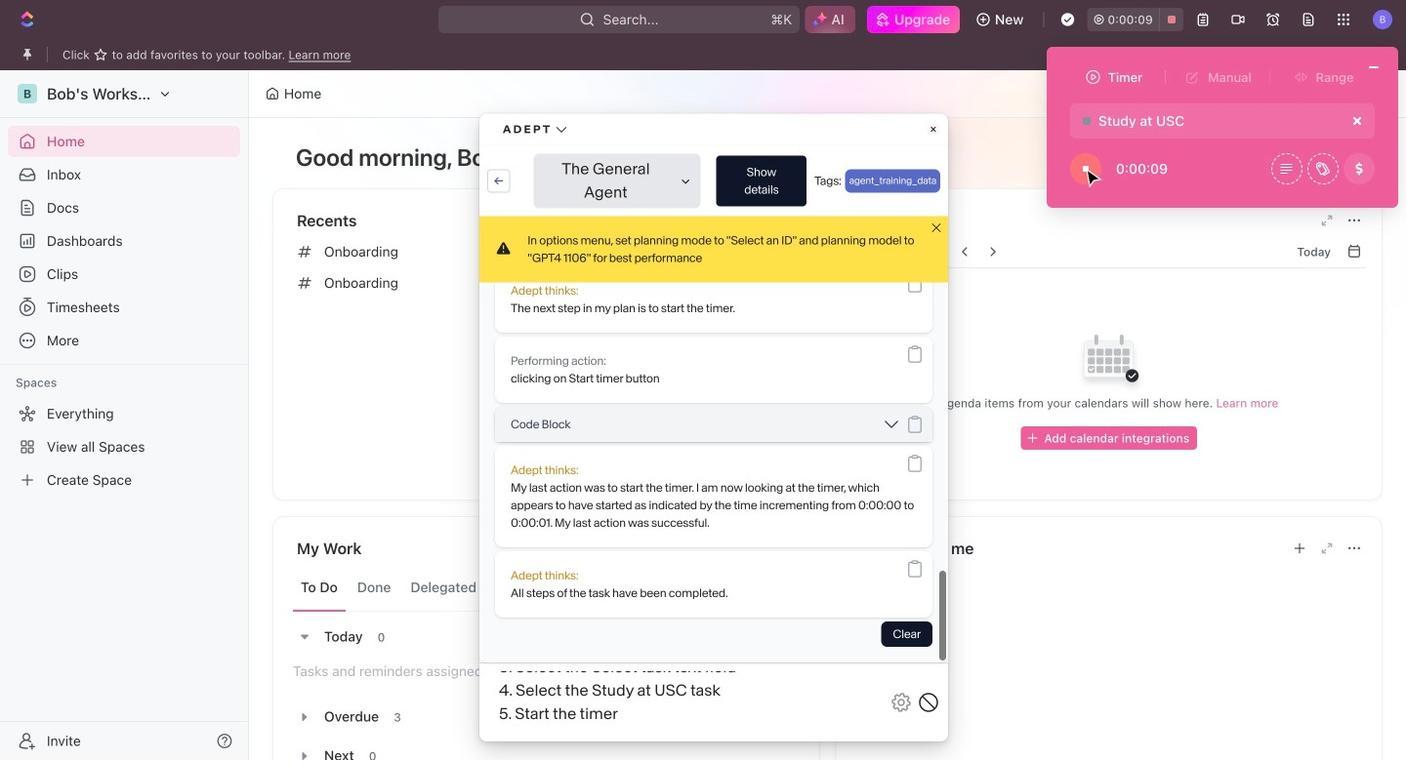 Task type: vqa. For each thing, say whether or not it's contained in the screenshot.
Search button
no



Task type: describe. For each thing, give the bounding box(es) containing it.
sidebar navigation
[[0, 70, 253, 761]]

tree inside the sidebar navigation
[[8, 398, 240, 496]]



Task type: locate. For each thing, give the bounding box(es) containing it.
tab list
[[293, 564, 799, 612]]

tree
[[8, 398, 240, 496]]

bob's workspace, , element
[[18, 84, 37, 104]]



